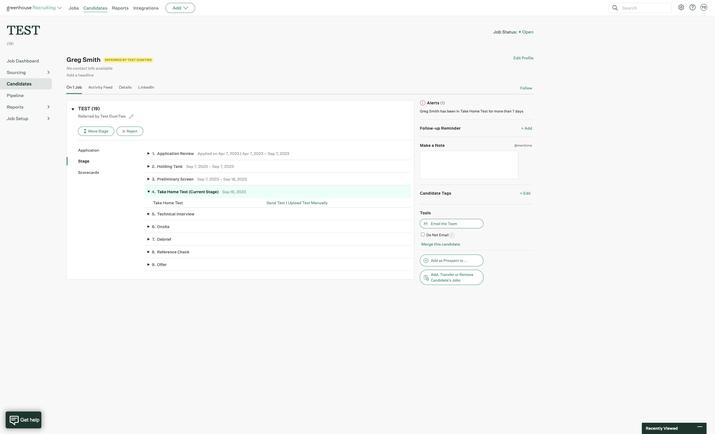 Task type: vqa. For each thing, say whether or not it's contained in the screenshot.
the leftmost dumtwo
yes



Task type: describe. For each thing, give the bounding box(es) containing it.
applied
[[198, 151, 212, 156]]

job setup
[[7, 116, 28, 121]]

stage link
[[78, 159, 145, 164]]

email the team
[[431, 222, 457, 226]]

greg for greg smith has been in take home test for more than 7 days
[[420, 109, 428, 113]]

tank
[[173, 164, 183, 169]]

5.
[[152, 211, 156, 216]]

manually
[[311, 200, 328, 205]]

+ for + add
[[521, 126, 524, 131]]

+ add link
[[521, 126, 532, 131]]

jobs link
[[69, 5, 79, 11]]

1 vertical spatial candidates
[[7, 81, 32, 87]]

merge
[[421, 242, 433, 247]]

tools
[[420, 210, 431, 215]]

check
[[177, 249, 189, 254]]

test right the send
[[277, 200, 285, 205]]

recently
[[646, 426, 663, 431]]

make a note
[[420, 143, 445, 148]]

transfer
[[440, 272, 454, 277]]

holding
[[157, 164, 172, 169]]

(1)
[[440, 101, 445, 105]]

test right upload
[[302, 200, 310, 205]]

smith for greg smith has been in take home test for more than 7 days
[[429, 109, 439, 113]]

test for test
[[7, 21, 40, 38]]

do not email
[[426, 233, 449, 237]]

linkedin link
[[138, 85, 154, 93]]

profile
[[522, 55, 534, 60]]

do
[[426, 233, 431, 237]]

onsite
[[157, 224, 170, 229]]

+ add
[[521, 126, 532, 131]]

9. offer
[[152, 262, 167, 267]]

add inside button
[[431, 258, 438, 263]]

7
[[512, 109, 514, 113]]

5. technical interview
[[152, 211, 194, 216]]

no contact info available add a headline
[[67, 66, 113, 78]]

1 apr from the left
[[218, 151, 225, 156]]

0 vertical spatial |
[[240, 151, 241, 156]]

+ edit
[[520, 191, 531, 196]]

a inside no contact info available add a headline
[[75, 73, 77, 78]]

reject button
[[116, 127, 143, 136]]

0 horizontal spatial stage
[[78, 159, 89, 164]]

the
[[441, 222, 447, 226]]

9.
[[152, 262, 156, 267]]

screen
[[180, 177, 194, 181]]

on 1 job link
[[67, 85, 82, 93]]

6.
[[152, 224, 156, 229]]

greg smith has been in take home test for more than 7 days
[[420, 109, 523, 113]]

1 vertical spatial (19)
[[91, 106, 100, 112]]

test up 5. technical interview
[[175, 200, 183, 205]]

smith for greg smith
[[83, 56, 101, 63]]

activity
[[88, 85, 103, 89]]

linkedin
[[138, 85, 154, 89]]

1 horizontal spatial dumtwo
[[137, 58, 152, 62]]

job right 1
[[75, 85, 82, 89]]

8. reference check
[[152, 249, 189, 254]]

tags
[[442, 191, 451, 196]]

test down screen
[[179, 189, 188, 194]]

test (19)
[[78, 106, 100, 112]]

1.
[[152, 151, 155, 156]]

on
[[213, 151, 217, 156]]

td button
[[700, 4, 707, 11]]

– for – sep 18, 2023
[[220, 177, 222, 181]]

3.
[[152, 177, 156, 181]]

in
[[456, 109, 459, 113]]

0 vertical spatial jobs
[[69, 5, 79, 11]]

1 horizontal spatial reports
[[112, 5, 129, 11]]

test up the details
[[127, 58, 136, 62]]

upload
[[288, 200, 301, 205]]

stage)
[[206, 189, 219, 194]]

as
[[439, 258, 443, 263]]

greg for greg smith
[[67, 56, 81, 63]]

alerts (1)
[[427, 101, 445, 105]]

jobs inside 'add, transfer or remove candidate's jobs'
[[452, 278, 460, 282]]

job dashboard link
[[7, 57, 50, 64]]

details
[[119, 85, 132, 89]]

scorecards link
[[78, 170, 145, 175]]

more
[[494, 109, 503, 113]]

merge this candidate link
[[421, 242, 460, 247]]

1 vertical spatial referred by test dumtwo
[[78, 114, 127, 118]]

0 vertical spatial edit
[[513, 55, 521, 60]]

move stage
[[88, 129, 108, 133]]

0 vertical spatial –
[[264, 151, 267, 156]]

0 horizontal spatial by
[[95, 114, 99, 118]]

prospect
[[444, 258, 459, 263]]

1 vertical spatial dumtwo
[[109, 114, 126, 118]]

details link
[[119, 85, 132, 93]]

@mentions link
[[514, 143, 532, 148]]

job setup link
[[7, 115, 50, 122]]

2 vertical spatial home
[[163, 200, 174, 205]]

email the team button
[[420, 219, 484, 229]]

follow-
[[420, 126, 435, 131]]

this
[[434, 242, 441, 247]]

8.
[[152, 249, 156, 254]]

test for test (19)
[[78, 106, 90, 112]]

1
[[73, 85, 74, 89]]

edit profile link
[[513, 55, 534, 60]]

1 horizontal spatial a
[[432, 143, 434, 148]]

status:
[[502, 29, 517, 35]]

6. onsite
[[152, 224, 170, 229]]

add,
[[431, 272, 439, 277]]

3. preliminary screen sep 7, 2023 – sep 18, 2023
[[152, 177, 247, 181]]

1 vertical spatial take
[[157, 189, 166, 194]]



Task type: locate. For each thing, give the bounding box(es) containing it.
greg smith
[[67, 56, 101, 63]]

1 vertical spatial edit
[[523, 191, 531, 196]]

1 vertical spatial jobs
[[452, 278, 460, 282]]

job status:
[[493, 29, 517, 35]]

job for job dashboard
[[7, 58, 15, 64]]

reject
[[127, 129, 137, 133]]

reports left integrations link
[[112, 5, 129, 11]]

0 vertical spatial smith
[[83, 56, 101, 63]]

candidates link right jobs link
[[83, 5, 107, 11]]

Search text field
[[621, 4, 666, 12]]

4.
[[152, 189, 156, 194]]

reports down the "pipeline"
[[7, 104, 24, 110]]

a left note
[[432, 143, 434, 148]]

referred by test dumtwo down test (19)
[[78, 114, 127, 118]]

1 horizontal spatial |
[[286, 200, 287, 205]]

job for job status:
[[493, 29, 501, 35]]

take
[[460, 109, 469, 113], [157, 189, 166, 194], [153, 200, 162, 205]]

1 vertical spatial greg
[[420, 109, 428, 113]]

by up the details
[[122, 58, 127, 62]]

1 horizontal spatial by
[[122, 58, 127, 62]]

setup
[[16, 116, 28, 121]]

stage right move
[[98, 129, 108, 133]]

add button
[[166, 3, 195, 13]]

test up move stage
[[100, 114, 108, 118]]

7. debrief
[[152, 237, 171, 242]]

email inside button
[[431, 222, 441, 226]]

dumtwo up reject button
[[109, 114, 126, 118]]

| left upload
[[286, 200, 287, 205]]

0 vertical spatial by
[[122, 58, 127, 62]]

td
[[701, 5, 706, 9]]

send
[[267, 200, 276, 205]]

team
[[448, 222, 457, 226]]

been
[[447, 109, 456, 113]]

to
[[460, 258, 463, 263]]

activity feed link
[[88, 85, 112, 93]]

reports
[[112, 5, 129, 11], [7, 104, 24, 110]]

0 horizontal spatial reports link
[[7, 104, 50, 110]]

referred by test dumtwo up available
[[105, 58, 152, 62]]

0 vertical spatial reports link
[[112, 5, 129, 11]]

move stage button
[[78, 127, 114, 136]]

1 horizontal spatial greg
[[420, 109, 428, 113]]

2 apr from the left
[[242, 151, 249, 156]]

0 horizontal spatial referred
[[78, 114, 94, 118]]

follow-up reminder
[[420, 126, 461, 131]]

0 vertical spatial email
[[431, 222, 441, 226]]

1 horizontal spatial jobs
[[452, 278, 460, 282]]

job for job setup
[[7, 116, 15, 121]]

job left setup
[[7, 116, 15, 121]]

18, up sep 18, 2023
[[231, 177, 236, 181]]

0 vertical spatial take
[[460, 109, 469, 113]]

pipeline
[[7, 93, 24, 98]]

1 vertical spatial referred
[[78, 114, 94, 118]]

0 horizontal spatial –
[[209, 164, 211, 169]]

1 horizontal spatial (19)
[[91, 106, 100, 112]]

job
[[493, 29, 501, 35], [7, 58, 15, 64], [75, 85, 82, 89], [7, 116, 15, 121]]

stage up the scorecards
[[78, 159, 89, 164]]

0 horizontal spatial edit
[[513, 55, 521, 60]]

job up sourcing
[[7, 58, 15, 64]]

0 horizontal spatial (19)
[[7, 41, 14, 46]]

candidate tags
[[420, 191, 451, 196]]

0 horizontal spatial candidates
[[7, 81, 32, 87]]

home up technical
[[163, 200, 174, 205]]

+
[[521, 126, 524, 131], [520, 191, 522, 196]]

reports link down pipeline link
[[7, 104, 50, 110]]

take right 4.
[[157, 189, 166, 194]]

integrations
[[133, 5, 159, 11]]

home up take home test
[[167, 189, 179, 194]]

candidates right jobs link
[[83, 5, 107, 11]]

1 vertical spatial +
[[520, 191, 522, 196]]

take down 4.
[[153, 200, 162, 205]]

application down move
[[78, 148, 99, 152]]

(19) down activity feed link
[[91, 106, 100, 112]]

reports link left integrations link
[[112, 5, 129, 11]]

application up holding
[[157, 151, 179, 156]]

greg up no
[[67, 56, 81, 63]]

email right not at the right
[[439, 233, 449, 237]]

reminder
[[441, 126, 461, 131]]

1 vertical spatial |
[[286, 200, 287, 205]]

2 vertical spatial –
[[220, 177, 222, 181]]

upload test manually link
[[288, 200, 328, 205]]

0 vertical spatial referred by test dumtwo
[[105, 58, 152, 62]]

available
[[96, 66, 113, 71]]

0 horizontal spatial candidates link
[[7, 81, 50, 87]]

dumtwo up linkedin
[[137, 58, 152, 62]]

home
[[469, 109, 480, 113], [167, 189, 179, 194], [163, 200, 174, 205]]

make
[[420, 143, 431, 148]]

by
[[122, 58, 127, 62], [95, 114, 99, 118]]

referred
[[105, 58, 122, 62], [78, 114, 94, 118]]

a down "contact"
[[75, 73, 77, 78]]

test link
[[7, 16, 40, 39]]

email left the on the right of the page
[[431, 222, 441, 226]]

review
[[180, 151, 194, 156]]

0 horizontal spatial jobs
[[69, 5, 79, 11]]

test left for
[[480, 109, 488, 113]]

home left for
[[469, 109, 480, 113]]

0 horizontal spatial a
[[75, 73, 77, 78]]

0 vertical spatial stage
[[98, 129, 108, 133]]

0 horizontal spatial dumtwo
[[109, 114, 126, 118]]

1 horizontal spatial reports link
[[112, 5, 129, 11]]

...
[[464, 258, 467, 263]]

2 vertical spatial take
[[153, 200, 162, 205]]

alerts
[[427, 101, 439, 105]]

add as prospect to ...
[[431, 258, 467, 263]]

0 vertical spatial home
[[469, 109, 480, 113]]

follow link
[[520, 85, 532, 91]]

(19) down test link
[[7, 41, 14, 46]]

technical
[[157, 211, 176, 216]]

0 vertical spatial (19)
[[7, 41, 14, 46]]

referred down test (19)
[[78, 114, 94, 118]]

edit profile
[[513, 55, 534, 60]]

headline
[[78, 73, 94, 78]]

sep 18, 2023
[[222, 189, 246, 194]]

1 horizontal spatial candidates
[[83, 5, 107, 11]]

| right on
[[240, 151, 241, 156]]

None text field
[[420, 151, 518, 179]]

test down greenhouse recruiting image
[[7, 21, 40, 38]]

greg down alerts at top right
[[420, 109, 428, 113]]

18,
[[231, 177, 236, 181], [230, 189, 236, 194]]

1 horizontal spatial –
[[220, 177, 222, 181]]

1 vertical spatial a
[[432, 143, 434, 148]]

0 vertical spatial test
[[7, 21, 40, 38]]

stage
[[98, 129, 108, 133], [78, 159, 89, 164]]

add as prospect to ... button
[[420, 255, 484, 266]]

feed
[[103, 85, 112, 89]]

1 vertical spatial –
[[209, 164, 211, 169]]

candidates link down sourcing link
[[7, 81, 50, 87]]

2 horizontal spatial –
[[264, 151, 267, 156]]

remove
[[459, 272, 473, 277]]

1 horizontal spatial test
[[78, 106, 90, 112]]

0 vertical spatial greg
[[67, 56, 81, 63]]

– for – sep 7, 2023
[[209, 164, 211, 169]]

1 vertical spatial reports
[[7, 104, 24, 110]]

add
[[173, 5, 181, 11], [67, 73, 74, 78], [524, 126, 532, 131], [431, 258, 438, 263]]

0 vertical spatial reports
[[112, 5, 129, 11]]

pipeline link
[[7, 92, 50, 99]]

1 horizontal spatial smith
[[429, 109, 439, 113]]

stage inside button
[[98, 129, 108, 133]]

on 1 job
[[67, 85, 82, 89]]

7.
[[152, 237, 155, 242]]

4. take home test (current stage)
[[152, 189, 219, 194]]

@mentions
[[514, 143, 532, 147]]

0 horizontal spatial |
[[240, 151, 241, 156]]

candidates down sourcing
[[7, 81, 32, 87]]

0 horizontal spatial smith
[[83, 56, 101, 63]]

preliminary
[[157, 177, 179, 181]]

move
[[88, 129, 97, 133]]

1 horizontal spatial stage
[[98, 129, 108, 133]]

+ edit link
[[518, 189, 532, 197]]

days
[[515, 109, 523, 113]]

test down on 1 job link
[[78, 106, 90, 112]]

greenhouse recruiting image
[[7, 5, 57, 11]]

1 vertical spatial 18,
[[230, 189, 236, 194]]

(current
[[189, 189, 205, 194]]

job left the status: on the right of page
[[493, 29, 501, 35]]

by down test (19)
[[95, 114, 99, 118]]

add inside popup button
[[173, 5, 181, 11]]

note
[[435, 143, 445, 148]]

no
[[67, 66, 72, 71]]

1 vertical spatial reports link
[[7, 104, 50, 110]]

smith down alerts at top right
[[429, 109, 439, 113]]

0 vertical spatial 18,
[[231, 177, 236, 181]]

0 horizontal spatial test
[[7, 21, 40, 38]]

smith up info at the top left of the page
[[83, 56, 101, 63]]

1 horizontal spatial application
[[157, 151, 179, 156]]

18, right stage)
[[230, 189, 236, 194]]

0 vertical spatial +
[[521, 126, 524, 131]]

follow
[[520, 85, 532, 90]]

add, transfer or remove candidate's jobs
[[431, 272, 473, 282]]

0 vertical spatial a
[[75, 73, 77, 78]]

Do Not Email checkbox
[[421, 233, 425, 236]]

2.
[[152, 164, 156, 169]]

1 vertical spatial email
[[439, 233, 449, 237]]

0 vertical spatial dumtwo
[[137, 58, 152, 62]]

interview
[[176, 211, 194, 216]]

0 vertical spatial candidates
[[83, 5, 107, 11]]

1 vertical spatial stage
[[78, 159, 89, 164]]

1 horizontal spatial candidates link
[[83, 5, 107, 11]]

has
[[440, 109, 446, 113]]

1 vertical spatial test
[[78, 106, 90, 112]]

0 horizontal spatial reports
[[7, 104, 24, 110]]

1 vertical spatial by
[[95, 114, 99, 118]]

dashboard
[[16, 58, 39, 64]]

0 vertical spatial referred
[[105, 58, 122, 62]]

sourcing link
[[7, 69, 50, 76]]

0 horizontal spatial greg
[[67, 56, 81, 63]]

not
[[432, 233, 438, 237]]

0 horizontal spatial apr
[[218, 151, 225, 156]]

on
[[67, 85, 72, 89]]

referred up available
[[105, 58, 122, 62]]

take right in
[[460, 109, 469, 113]]

0 vertical spatial candidates link
[[83, 5, 107, 11]]

1. application review applied on  apr 7, 2023 | apr 7, 2023 – sep 7, 2023
[[152, 151, 289, 156]]

offer
[[157, 262, 167, 267]]

1 vertical spatial candidates link
[[7, 81, 50, 87]]

configure image
[[678, 4, 685, 11]]

1 horizontal spatial referred
[[105, 58, 122, 62]]

integrations link
[[133, 5, 159, 11]]

1 vertical spatial smith
[[429, 109, 439, 113]]

job dashboard
[[7, 58, 39, 64]]

add inside no contact info available add a headline
[[67, 73, 74, 78]]

0 horizontal spatial application
[[78, 148, 99, 152]]

1 horizontal spatial apr
[[242, 151, 249, 156]]

application
[[78, 148, 99, 152], [157, 151, 179, 156]]

for
[[489, 109, 493, 113]]

1 horizontal spatial edit
[[523, 191, 531, 196]]

+ for + edit
[[520, 191, 522, 196]]

1 vertical spatial home
[[167, 189, 179, 194]]

test
[[7, 21, 40, 38], [78, 106, 90, 112]]



